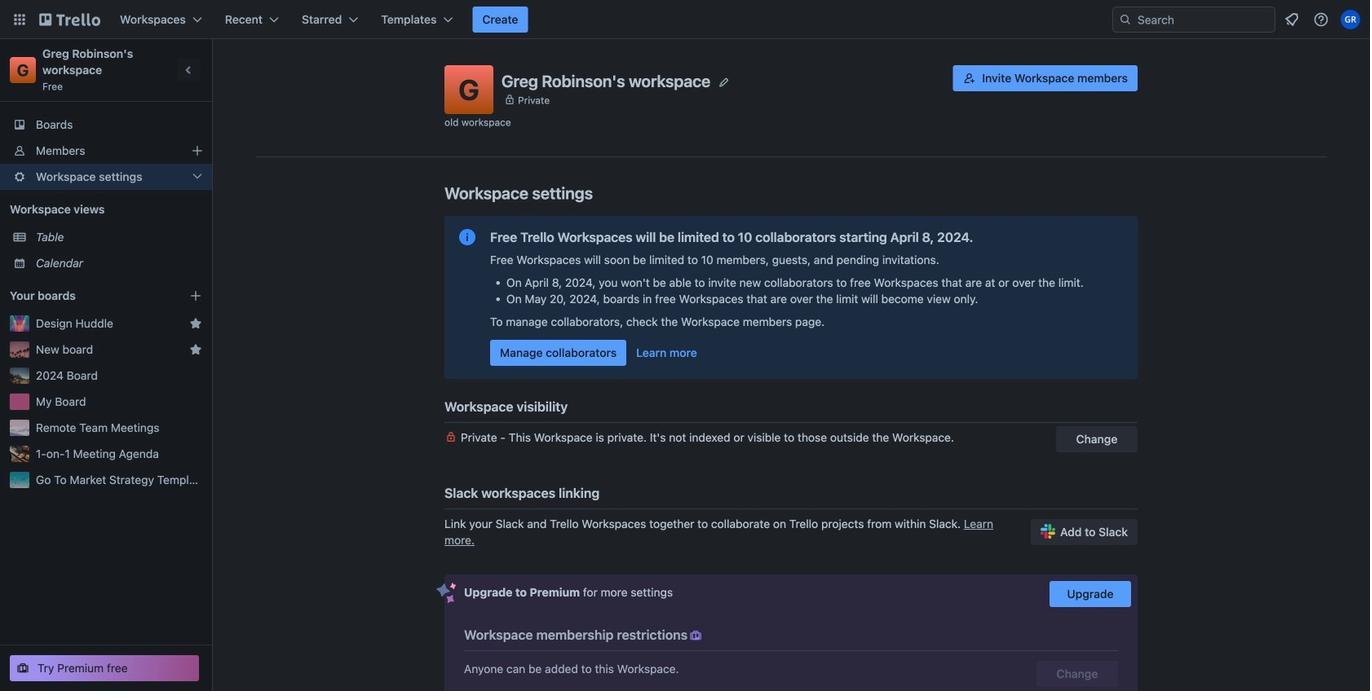 Task type: locate. For each thing, give the bounding box(es) containing it.
open information menu image
[[1313, 11, 1329, 28]]

Search field
[[1112, 7, 1276, 33]]

1 starred icon image from the top
[[189, 317, 202, 330]]

0 vertical spatial starred icon image
[[189, 317, 202, 330]]

sparkle image
[[436, 583, 457, 604]]

1 vertical spatial starred icon image
[[189, 343, 202, 356]]

starred icon image
[[189, 317, 202, 330], [189, 343, 202, 356]]

0 notifications image
[[1282, 10, 1302, 29]]

sm image
[[688, 628, 704, 644]]

your boards with 7 items element
[[10, 286, 165, 306]]



Task type: describe. For each thing, give the bounding box(es) containing it.
search image
[[1119, 13, 1132, 26]]

add board image
[[189, 290, 202, 303]]

primary element
[[0, 0, 1370, 39]]

2 starred icon image from the top
[[189, 343, 202, 356]]

greg robinson (gregrobinson96) image
[[1341, 10, 1360, 29]]

workspace navigation collapse icon image
[[178, 59, 201, 82]]

back to home image
[[39, 7, 100, 33]]



Task type: vqa. For each thing, say whether or not it's contained in the screenshot.
"Start"
no



